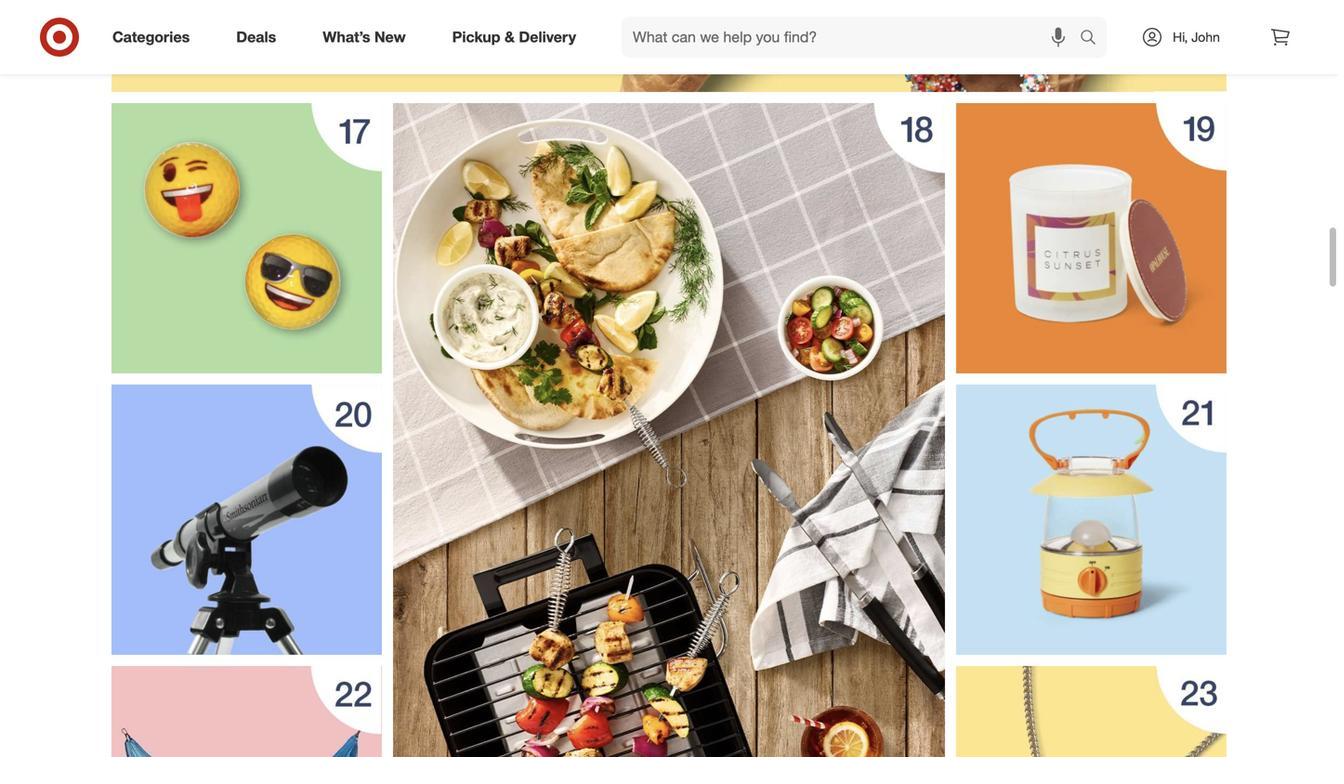 Task type: describe. For each thing, give the bounding box(es) containing it.
deals link
[[221, 17, 300, 58]]

categories link
[[97, 17, 213, 58]]

cotton candy ice cream - 1.5qt - favorite day™, breyers all natural strawberry ice cream - 48oz, rainbow non-pareils - 3.7oz - favorite day™, waffle cones - 12ct - favorite day™, sugar cones - 12ct - favorite day™ image
[[112, 0, 1227, 92]]

categories
[[112, 28, 190, 46]]

what's
[[323, 28, 370, 46]]

pickup & delivery
[[452, 28, 576, 46]]

hi, john
[[1173, 29, 1220, 45]]

pickup & delivery link
[[437, 17, 600, 58]]

pickup
[[452, 28, 501, 46]]

what's new
[[323, 28, 406, 46]]

john
[[1192, 29, 1220, 45]]



Task type: vqa. For each thing, say whether or not it's contained in the screenshot.
the & related to New
no



Task type: locate. For each thing, give the bounding box(es) containing it.
deals
[[236, 28, 276, 46]]

&
[[505, 28, 515, 46]]

search button
[[1072, 17, 1117, 61]]

search
[[1072, 30, 1117, 48]]

hi,
[[1173, 29, 1188, 45]]

delivery
[[519, 28, 576, 46]]

new
[[374, 28, 406, 46]]

what's new link
[[307, 17, 429, 58]]

What can we help you find? suggestions appear below search field
[[622, 17, 1085, 58]]



